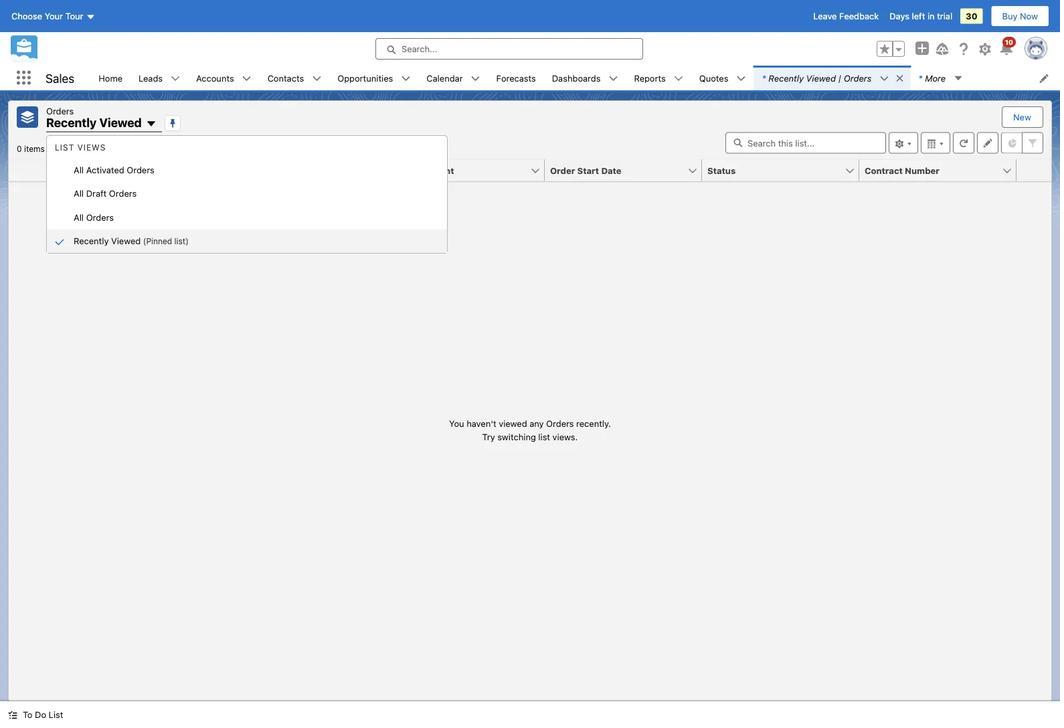 Task type: describe. For each thing, give the bounding box(es) containing it.
leads list item
[[131, 66, 188, 90]]

amount
[[420, 165, 454, 175]]

draft
[[86, 188, 107, 198]]

all activated orders
[[74, 165, 154, 175]]

accounts link
[[188, 66, 242, 90]]

choose your tour
[[11, 11, 83, 21]]

opportunities link
[[330, 66, 401, 90]]

haven't
[[467, 419, 496, 429]]

text default image for calendar
[[471, 74, 480, 83]]

recently viewed (pinned list)
[[74, 236, 189, 246]]

accounts
[[196, 73, 234, 83]]

contract number element
[[859, 160, 1025, 182]]

contract number button
[[859, 160, 1002, 181]]

status button
[[702, 160, 845, 181]]

list containing home
[[91, 66, 1060, 90]]

updated
[[53, 144, 86, 154]]

* more
[[919, 73, 946, 83]]

order start date button
[[545, 160, 687, 181]]

all activated orders link
[[47, 158, 447, 182]]

list inside 'orders | list views' "list box"
[[55, 143, 74, 152]]

0 vertical spatial recently
[[769, 73, 804, 83]]

quotes
[[699, 73, 729, 83]]

list views
[[55, 143, 106, 152]]

0 items • updated a few seconds ago
[[17, 144, 159, 154]]

new
[[1014, 112, 1032, 122]]

contract number
[[865, 165, 940, 175]]

order amount element
[[388, 160, 553, 182]]

you
[[449, 419, 464, 429]]

status
[[708, 165, 736, 175]]

leave
[[813, 11, 837, 21]]

recently viewed status
[[17, 144, 53, 154]]

quotes link
[[691, 66, 737, 90]]

|
[[838, 73, 842, 83]]

order amount button
[[388, 160, 530, 181]]

Search Recently Viewed list view. search field
[[726, 132, 886, 154]]

* for * recently viewed | orders
[[762, 73, 766, 83]]

feedback
[[839, 11, 879, 21]]

status containing you haven't viewed any orders recently.
[[449, 417, 611, 443]]

text default image for reports
[[674, 74, 683, 83]]

you haven't viewed any orders recently. try switching list views.
[[449, 419, 611, 442]]

contacts link
[[260, 66, 312, 90]]

calendar list item
[[419, 66, 488, 90]]

30
[[966, 11, 978, 21]]

buy
[[1002, 11, 1018, 21]]

activated
[[86, 165, 124, 175]]

recently.
[[576, 419, 611, 429]]

action image
[[1017, 160, 1052, 181]]

order for order number
[[76, 165, 101, 175]]

reports list item
[[626, 66, 691, 90]]

text default image inside to do list button
[[8, 711, 17, 720]]

reports
[[634, 73, 666, 83]]

opportunities
[[338, 73, 393, 83]]

all orders link
[[47, 206, 447, 229]]

order number button
[[70, 160, 216, 181]]

now
[[1020, 11, 1038, 21]]

text default image right more
[[954, 74, 963, 83]]

order amount
[[393, 165, 454, 175]]

order for order start date
[[550, 165, 575, 175]]

orders inside you haven't viewed any orders recently. try switching list views.
[[546, 419, 574, 429]]

text default image for accounts
[[242, 74, 251, 83]]

days
[[890, 11, 910, 21]]

start
[[577, 165, 599, 175]]

more
[[925, 73, 946, 83]]

leave feedback
[[813, 11, 879, 21]]

text default image for dashboards
[[609, 74, 618, 83]]

* for * more
[[919, 73, 923, 83]]

a
[[88, 144, 92, 154]]

all for all activated orders
[[74, 165, 84, 175]]

recently viewed|orders|list view element
[[8, 100, 1052, 702]]

trial
[[937, 11, 953, 21]]

choose
[[11, 11, 42, 21]]

sales
[[46, 71, 74, 85]]

days left in trial
[[890, 11, 953, 21]]

tour
[[65, 11, 83, 21]]

to
[[23, 710, 32, 720]]

buy now button
[[991, 5, 1050, 27]]

date
[[601, 165, 622, 175]]

orders image
[[17, 106, 38, 128]]

forecasts
[[496, 73, 536, 83]]

switching
[[498, 432, 536, 442]]

list item containing *
[[754, 66, 911, 90]]

order start date
[[550, 165, 622, 175]]

all for all orders
[[74, 212, 84, 222]]

text default image for opportunities
[[401, 74, 411, 83]]

text default image left * more
[[895, 74, 905, 83]]

forecasts link
[[488, 66, 544, 90]]



Task type: locate. For each thing, give the bounding box(es) containing it.
text default image right the leads
[[171, 74, 180, 83]]

calendar
[[427, 73, 463, 83]]

list
[[538, 432, 550, 442]]

recently up updated
[[46, 115, 97, 130]]

contacts list item
[[260, 66, 330, 90]]

contract
[[865, 165, 903, 175]]

list inside to do list button
[[49, 710, 63, 720]]

text default image inside quotes list item
[[737, 74, 746, 83]]

calendar link
[[419, 66, 471, 90]]

number inside 'button'
[[905, 165, 940, 175]]

text default image inside "leads" list item
[[171, 74, 180, 83]]

list
[[55, 143, 74, 152], [49, 710, 63, 720]]

0 horizontal spatial number
[[103, 165, 137, 175]]

2 number from the left
[[905, 165, 940, 175]]

text default image for *
[[880, 74, 889, 83]]

to do list button
[[0, 702, 71, 728]]

text default image left the "to"
[[8, 711, 17, 720]]

number right contract
[[905, 165, 940, 175]]

text default image right reports
[[674, 74, 683, 83]]

text default image right calendar
[[471, 74, 480, 83]]

1 vertical spatial recently
[[46, 115, 97, 130]]

home
[[99, 73, 123, 83]]

all left the draft
[[74, 188, 84, 198]]

list right •
[[55, 143, 74, 152]]

group
[[877, 41, 905, 57]]

10
[[1005, 38, 1013, 46]]

leads
[[139, 73, 163, 83]]

1 vertical spatial list
[[49, 710, 63, 720]]

recently for recently viewed
[[46, 115, 97, 130]]

1 horizontal spatial order
[[393, 165, 418, 175]]

number for contract number
[[905, 165, 940, 175]]

leads link
[[131, 66, 171, 90]]

number inside button
[[103, 165, 137, 175]]

buy now
[[1002, 11, 1038, 21]]

*
[[762, 73, 766, 83], [919, 73, 923, 83]]

any
[[530, 419, 544, 429]]

* right quotes list item
[[762, 73, 766, 83]]

list item
[[754, 66, 911, 90]]

text default image inside accounts list item
[[242, 74, 251, 83]]

your
[[45, 11, 63, 21]]

3 all from the top
[[74, 212, 84, 222]]

recently viewed
[[46, 115, 142, 130]]

orders inside "list item"
[[844, 73, 872, 83]]

number for order number
[[103, 165, 137, 175]]

left
[[912, 11, 925, 21]]

do
[[35, 710, 46, 720]]

viewed
[[806, 73, 836, 83], [99, 115, 142, 130], [111, 236, 141, 246]]

text default image inside dashboards list item
[[609, 74, 618, 83]]

item number image
[[9, 160, 49, 181]]

1 all from the top
[[74, 165, 84, 175]]

1 vertical spatial viewed
[[99, 115, 142, 130]]

2 * from the left
[[919, 73, 923, 83]]

reports link
[[626, 66, 674, 90]]

text default image down search...
[[401, 74, 411, 83]]

all down all draft orders at the left
[[74, 212, 84, 222]]

(pinned
[[143, 236, 172, 246]]

to do list
[[23, 710, 63, 720]]

text default image right contacts
[[312, 74, 322, 83]]

2 all from the top
[[74, 188, 84, 198]]

search...
[[402, 44, 437, 54]]

accounts list item
[[188, 66, 260, 90]]

* recently viewed | orders
[[762, 73, 872, 83]]

text default image for contacts
[[312, 74, 322, 83]]

order number element
[[70, 160, 230, 182]]

status element
[[702, 160, 868, 182]]

None search field
[[726, 132, 886, 154]]

all down list views
[[74, 165, 84, 175]]

2 vertical spatial all
[[74, 212, 84, 222]]

seconds
[[110, 144, 142, 154]]

0 vertical spatial list
[[55, 143, 74, 152]]

order
[[76, 165, 101, 175], [393, 165, 418, 175], [550, 165, 575, 175]]

search... button
[[376, 38, 643, 60]]

order number
[[76, 165, 137, 175]]

text default image
[[895, 74, 905, 83], [954, 74, 963, 83], [171, 74, 180, 83], [242, 74, 251, 83], [312, 74, 322, 83], [401, 74, 411, 83], [471, 74, 480, 83], [609, 74, 618, 83], [674, 74, 683, 83], [737, 74, 746, 83], [880, 74, 889, 83], [8, 711, 17, 720]]

quotes list item
[[691, 66, 754, 90]]

text default image right accounts
[[242, 74, 251, 83]]

orders down the sales
[[46, 106, 74, 116]]

text default image left "reports" link
[[609, 74, 618, 83]]

views
[[77, 143, 106, 152]]

few
[[95, 144, 108, 154]]

none search field inside recently viewed|orders|list view element
[[726, 132, 886, 154]]

orders down the all activated orders
[[109, 188, 137, 198]]

0 horizontal spatial order
[[76, 165, 101, 175]]

dashboards
[[552, 73, 601, 83]]

orders | list views list box
[[47, 137, 447, 253]]

all
[[74, 165, 84, 175], [74, 188, 84, 198], [74, 212, 84, 222]]

1 number from the left
[[103, 165, 137, 175]]

2 vertical spatial recently
[[74, 236, 109, 246]]

text default image inside contacts list item
[[312, 74, 322, 83]]

recently
[[769, 73, 804, 83], [46, 115, 97, 130], [74, 236, 109, 246]]

all draft orders
[[74, 188, 137, 198]]

1 order from the left
[[76, 165, 101, 175]]

0 vertical spatial viewed
[[806, 73, 836, 83]]

text default image inside opportunities list item
[[401, 74, 411, 83]]

all for all draft orders
[[74, 188, 84, 198]]

dashboards list item
[[544, 66, 626, 90]]

0
[[17, 144, 22, 154]]

list
[[91, 66, 1060, 90]]

recently inside 'orders | list views' "list box"
[[74, 236, 109, 246]]

orders down the draft
[[86, 212, 114, 222]]

orders up views.
[[546, 419, 574, 429]]

1 horizontal spatial *
[[919, 73, 923, 83]]

viewed inside "list item"
[[806, 73, 836, 83]]

status
[[449, 417, 611, 443]]

viewed inside 'orders | list views' "list box"
[[111, 236, 141, 246]]

order left start
[[550, 165, 575, 175]]

list right do
[[49, 710, 63, 720]]

in
[[928, 11, 935, 21]]

2 vertical spatial viewed
[[111, 236, 141, 246]]

1 vertical spatial all
[[74, 188, 84, 198]]

list)
[[174, 236, 189, 246]]

all orders
[[74, 212, 114, 222]]

text default image right |
[[880, 74, 889, 83]]

views.
[[553, 432, 578, 442]]

item number element
[[9, 160, 49, 182]]

recently down all orders
[[74, 236, 109, 246]]

order start date element
[[545, 160, 710, 182]]

order down 0 items • updated a few seconds ago
[[76, 165, 101, 175]]

dashboards link
[[544, 66, 609, 90]]

order inside "element"
[[76, 165, 101, 175]]

recently left |
[[769, 73, 804, 83]]

all draft orders link
[[47, 182, 447, 206]]

order left amount
[[393, 165, 418, 175]]

action element
[[1017, 160, 1052, 182]]

text default image for leads
[[171, 74, 180, 83]]

viewed left |
[[806, 73, 836, 83]]

choose your tour button
[[11, 5, 96, 27]]

orders down ago at the top left of the page
[[127, 165, 154, 175]]

items
[[24, 144, 45, 154]]

•
[[47, 144, 51, 154]]

viewed up seconds
[[99, 115, 142, 130]]

0 horizontal spatial *
[[762, 73, 766, 83]]

2 order from the left
[[393, 165, 418, 175]]

1 * from the left
[[762, 73, 766, 83]]

home link
[[91, 66, 131, 90]]

try
[[482, 432, 495, 442]]

* left more
[[919, 73, 923, 83]]

1 horizontal spatial number
[[905, 165, 940, 175]]

contacts
[[268, 73, 304, 83]]

new button
[[1003, 107, 1042, 127]]

viewed left (pinned
[[111, 236, 141, 246]]

ago
[[144, 144, 159, 154]]

viewed for recently viewed (pinned list)
[[111, 236, 141, 246]]

viewed for recently viewed
[[99, 115, 142, 130]]

text default image inside reports list item
[[674, 74, 683, 83]]

text default image right quotes
[[737, 74, 746, 83]]

2 horizontal spatial order
[[550, 165, 575, 175]]

3 order from the left
[[550, 165, 575, 175]]

recently for recently viewed (pinned list)
[[74, 236, 109, 246]]

viewed
[[499, 419, 527, 429]]

leave feedback link
[[813, 11, 879, 21]]

text default image inside calendar list item
[[471, 74, 480, 83]]

order for order amount
[[393, 165, 418, 175]]

opportunities list item
[[330, 66, 419, 90]]

text default image for quotes
[[737, 74, 746, 83]]

orders
[[844, 73, 872, 83], [46, 106, 74, 116], [127, 165, 154, 175], [109, 188, 137, 198], [86, 212, 114, 222], [546, 419, 574, 429]]

number down seconds
[[103, 165, 137, 175]]

10 button
[[999, 37, 1016, 57]]

orders right |
[[844, 73, 872, 83]]

0 vertical spatial all
[[74, 165, 84, 175]]



Task type: vqa. For each thing, say whether or not it's contained in the screenshot.
'Status' ELEMENT
yes



